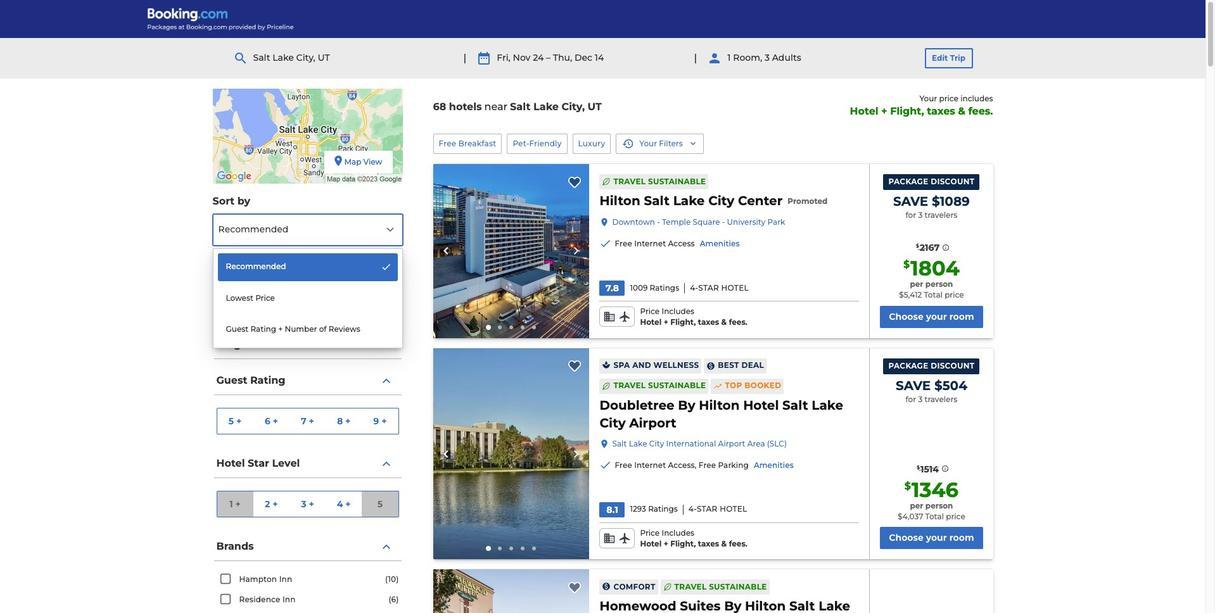 Task type: describe. For each thing, give the bounding box(es) containing it.
free for free breakfast
[[439, 139, 456, 148]]

choose your room button for 1804
[[880, 306, 983, 328]]

3 + button
[[290, 492, 326, 517]]

save for 1804
[[894, 194, 929, 209]]

internet for 1804
[[634, 239, 666, 249]]

2 vertical spatial travel
[[675, 582, 707, 592]]

& for 1804
[[722, 317, 727, 327]]

edit trip
[[932, 53, 966, 63]]

4 + button
[[326, 492, 362, 517]]

2 vertical spatial sustainable
[[709, 582, 767, 592]]

5 +
[[229, 415, 242, 427]]

free internet access amenities
[[615, 239, 740, 249]]

deal
[[742, 361, 764, 370]]

+ for 2 +
[[273, 498, 278, 510]]

5 for 5
[[378, 498, 383, 510]]

$ for 2167
[[916, 243, 919, 249]]

salt lake city, ut
[[253, 52, 330, 64]]

4-star hotel for 1346
[[689, 505, 748, 514]]

$ 2167
[[916, 242, 940, 253]]

wellness
[[654, 361, 699, 370]]

7
[[301, 415, 307, 427]]

hotel star level button
[[214, 450, 401, 478]]

trip
[[950, 53, 966, 63]]

guest rating
[[216, 374, 286, 386]]

guest rating button
[[214, 367, 401, 395]]

lake inside the doubletree by hilton hotel salt lake city airport
[[812, 398, 844, 413]]

includes
[[961, 94, 993, 103]]

1 vertical spatial travel
[[614, 381, 646, 391]]

room for 1804
[[950, 311, 974, 322]]

parking
[[718, 461, 749, 470]]

$1089
[[932, 194, 970, 209]]

(6)
[[389, 595, 399, 605]]

list box containing recommended
[[213, 248, 403, 348]]

6 +
[[265, 415, 278, 427]]

fri,
[[497, 52, 511, 64]]

hotels
[[449, 101, 482, 113]]

doubletree by hilton hotel salt lake city airport
[[600, 398, 844, 431]]

neighborhoods button
[[214, 331, 401, 359]]

$ for 1804
[[904, 259, 910, 271]]

1 room, 3 adults
[[728, 52, 802, 64]]

price for 1804
[[640, 307, 660, 316]]

access
[[668, 239, 695, 249]]

–
[[546, 52, 551, 64]]

price inside list box
[[255, 293, 275, 303]]

free for free internet access, free parking amenities
[[615, 461, 632, 470]]

price includes hotel + flight, taxes & fees. for 1804
[[640, 307, 748, 327]]

flight, for 1804
[[671, 317, 696, 327]]

taxes inside the your price includes hotel + flight, taxes & fees.
[[927, 105, 956, 117]]

hotel inside the doubletree by hilton hotel salt lake city airport
[[743, 398, 779, 413]]

save for 1346
[[896, 378, 931, 393]]

4-star hotel for 1804
[[690, 283, 749, 293]]

& for 1346
[[722, 539, 727, 549]]

1804
[[911, 256, 960, 281]]

fri, nov 24 – thu, dec 14
[[497, 52, 604, 64]]

0 vertical spatial amenities
[[700, 239, 740, 249]]

4- for 1804
[[690, 283, 699, 293]]

price for 1346
[[640, 528, 660, 538]]

2
[[265, 498, 270, 510]]

5 + button
[[217, 409, 253, 434]]

level
[[272, 457, 300, 469]]

expand image
[[688, 139, 698, 149]]

fees. for 1346
[[729, 539, 748, 549]]

discount for 1804
[[931, 177, 975, 186]]

room for 1346
[[950, 533, 974, 544]]

and
[[633, 361, 651, 370]]

guest for guest rating
[[216, 374, 247, 386]]

1 vertical spatial ut
[[588, 101, 602, 113]]

$4,037
[[898, 512, 924, 521]]

5 button
[[362, 492, 398, 517]]

$504
[[935, 378, 968, 393]]

1 horizontal spatial city,
[[562, 101, 585, 113]]

internet for 1346
[[634, 461, 666, 470]]

7 +
[[301, 415, 314, 427]]

your filters
[[640, 139, 683, 148]]

city inside the doubletree by hilton hotel salt lake city airport
[[600, 416, 626, 431]]

dec
[[575, 52, 593, 64]]

salt right near
[[510, 101, 531, 113]]

4- for 1346
[[689, 505, 697, 514]]

best
[[718, 361, 739, 370]]

sort
[[213, 195, 235, 207]]

1 vertical spatial travel sustainable
[[614, 381, 706, 391]]

2 - from the left
[[722, 217, 725, 227]]

booking.com packages image
[[147, 8, 295, 30]]

package discount for 1346
[[889, 361, 975, 371]]

1009 ratings
[[630, 283, 679, 293]]

travelers for 1804
[[925, 210, 958, 220]]

save $504
[[896, 378, 968, 393]]

access,
[[668, 461, 697, 470]]

total for 1346
[[926, 512, 944, 521]]

hilton salt lake city center
[[600, 193, 783, 209]]

| for 1 room, 3 adults
[[694, 52, 697, 64]]

lowest
[[226, 293, 253, 303]]

for for 1346
[[906, 395, 916, 404]]

for for 1804
[[906, 210, 916, 220]]

save $1089
[[894, 194, 970, 209]]

star for 1346
[[697, 505, 718, 514]]

map
[[344, 157, 361, 167]]

$ 1346 per person $4,037 total price
[[898, 478, 966, 521]]

neighborhoods
[[216, 338, 299, 350]]

brands
[[216, 540, 254, 552]]

top
[[725, 381, 742, 391]]

reviews
[[329, 324, 360, 334]]

4
[[337, 498, 343, 510]]

| for fri, nov 24 – thu, dec 14
[[464, 52, 467, 64]]

1 vertical spatial airport
[[718, 439, 746, 449]]

salt down the booking.com packages image at left top
[[253, 52, 270, 64]]

3 +
[[301, 498, 314, 510]]

free down salt lake city international airport area (slc)
[[699, 461, 716, 470]]

go to image #1 image for 1804
[[486, 325, 491, 330]]

+ for 7 +
[[309, 415, 314, 427]]

1 vertical spatial recommended
[[226, 262, 286, 271]]

3 right "room,"
[[765, 52, 770, 64]]

14
[[595, 52, 604, 64]]

salt inside the doubletree by hilton hotel salt lake city airport
[[783, 398, 808, 413]]

free breakfast
[[439, 139, 496, 148]]

flight, inside the your price includes hotel + flight, taxes & fees.
[[891, 105, 924, 117]]

rating for guest rating + number of reviews
[[251, 324, 276, 334]]

taxes for 1346
[[698, 539, 719, 549]]

room,
[[733, 52, 762, 64]]

for 3 travelers for 1346
[[906, 395, 958, 404]]

temple
[[662, 217, 691, 227]]

24
[[533, 52, 544, 64]]

choose your room button for 1346
[[880, 527, 983, 550]]

map view
[[344, 157, 382, 167]]

international
[[666, 439, 716, 449]]

+ for 3 +
[[309, 498, 314, 510]]

photo carousel region for 1346
[[433, 348, 590, 560]]

6 + button
[[253, 409, 290, 434]]

university
[[727, 217, 766, 227]]

park
[[768, 217, 785, 227]]

rating for guest rating
[[250, 374, 286, 386]]

$5,412
[[899, 290, 922, 300]]

3 down save $1089
[[918, 210, 923, 220]]

person for 1346
[[926, 501, 953, 511]]

for 3 travelers for 1804
[[906, 210, 958, 220]]

discount for 1346
[[931, 361, 975, 371]]

airport inside the doubletree by hilton hotel salt lake city airport
[[629, 416, 677, 431]]

square
[[693, 217, 720, 227]]

of
[[319, 324, 327, 334]]

hampton
[[239, 575, 277, 584]]

go to image #2 image for 1804
[[498, 326, 502, 329]]

0 vertical spatial sustainable
[[648, 177, 706, 186]]

1 vertical spatial sustainable
[[648, 381, 706, 391]]

includes for 1804
[[662, 307, 695, 316]]

1 +
[[230, 498, 241, 510]]

homewood suites by hilton salt lake city-downtown, ut element
[[600, 598, 860, 613]]

2 + button
[[253, 492, 290, 517]]

6
[[265, 415, 270, 427]]

star inside hotel star level dropdown button
[[248, 457, 269, 469]]

hampton inn
[[239, 575, 292, 584]]



Task type: locate. For each thing, give the bounding box(es) containing it.
2 property building image from the top
[[433, 348, 590, 560]]

0 vertical spatial choose your room button
[[880, 306, 983, 328]]

room down $ 1804 per person $5,412 total price
[[950, 311, 974, 322]]

total inside $ 1804 per person $5,412 total price
[[924, 290, 943, 300]]

your for your price includes hotel + flight, taxes & fees.
[[920, 94, 937, 103]]

save left $1089
[[894, 194, 929, 209]]

& down includes
[[958, 105, 966, 117]]

property building image
[[433, 164, 590, 338], [433, 348, 590, 560]]

1 photo carousel region from the top
[[433, 164, 590, 338]]

your for 1804
[[926, 311, 947, 322]]

total inside $ 1346 per person $4,037 total price
[[926, 512, 944, 521]]

go to image #3 image for 1804
[[510, 326, 513, 329]]

1 vertical spatial property building image
[[433, 348, 590, 560]]

price left includes
[[939, 94, 959, 103]]

recommended inside dropdown button
[[218, 224, 289, 235]]

salt up the (slc)
[[783, 398, 808, 413]]

choose for 1804
[[889, 311, 924, 322]]

go to image #4 image
[[521, 326, 525, 329], [521, 547, 525, 551]]

price down 1009 ratings
[[640, 307, 660, 316]]

1 vertical spatial go to image #5 image
[[532, 547, 536, 551]]

for 3 travelers down save $504
[[906, 395, 958, 404]]

2 go to image #1 image from the top
[[486, 547, 491, 552]]

3
[[765, 52, 770, 64], [918, 210, 923, 220], [918, 395, 923, 404], [301, 498, 306, 510]]

your inside button
[[640, 139, 657, 148]]

recommended down by
[[218, 224, 289, 235]]

salt up temple
[[644, 193, 670, 209]]

spa and wellness
[[614, 361, 699, 370]]

for 3 travelers
[[906, 210, 958, 220], [906, 395, 958, 404]]

0 vertical spatial travel
[[614, 177, 646, 186]]

go to image #5 image
[[532, 326, 536, 329], [532, 547, 536, 551]]

8.1
[[607, 504, 618, 516]]

hotel inside hotel star level dropdown button
[[216, 457, 245, 469]]

free
[[439, 139, 456, 148], [615, 239, 632, 249], [615, 461, 632, 470], [699, 461, 716, 470]]

+ for 8 +
[[345, 415, 351, 427]]

hotel inside the your price includes hotel + flight, taxes & fees.
[[850, 105, 879, 117]]

2 vertical spatial star
[[697, 505, 718, 514]]

2 travelers from the top
[[925, 395, 958, 404]]

2 package from the top
[[889, 361, 929, 371]]

person inside $ 1346 per person $4,037 total price
[[926, 501, 953, 511]]

comfort
[[614, 582, 656, 592]]

price right 'lowest'
[[255, 293, 275, 303]]

go to image #5 image for 1804
[[532, 326, 536, 329]]

includes down 1009 ratings
[[662, 307, 695, 316]]

hotel star level
[[216, 457, 300, 469]]

choose your room button down $5,412
[[880, 306, 983, 328]]

0 vertical spatial city
[[709, 193, 735, 209]]

inn for residence inn
[[283, 595, 296, 605]]

1 vertical spatial inn
[[283, 595, 296, 605]]

| left fri,
[[464, 52, 467, 64]]

0 vertical spatial package
[[889, 177, 929, 186]]

free for free internet access amenities
[[615, 239, 632, 249]]

1514
[[921, 464, 939, 475]]

1 horizontal spatial airport
[[718, 439, 746, 449]]

friendly
[[529, 139, 562, 148]]

center
[[738, 193, 783, 209]]

sort by
[[213, 195, 250, 207]]

ratings for 1346
[[648, 505, 678, 514]]

2 vertical spatial flight,
[[671, 539, 696, 549]]

1 vertical spatial city,
[[562, 101, 585, 113]]

your for 1346
[[926, 533, 947, 544]]

price for 1804
[[945, 290, 964, 300]]

fees.
[[969, 105, 993, 117], [729, 317, 748, 327], [729, 539, 748, 549]]

2 choose from the top
[[889, 533, 924, 544]]

5 left 6
[[229, 415, 234, 427]]

choose your room for 1346
[[889, 533, 974, 544]]

guest inside list box
[[226, 324, 249, 334]]

fees. up homewood suites by hilton salt lake city-downtown, ut element
[[729, 539, 748, 549]]

1 room from the top
[[950, 311, 974, 322]]

go to image #1 image
[[486, 325, 491, 330], [486, 547, 491, 552]]

2 room from the top
[[950, 533, 974, 544]]

0 horizontal spatial -
[[657, 217, 660, 227]]

inn up residence inn
[[279, 575, 292, 584]]

package up save $1089
[[889, 177, 929, 186]]

1 for 3 travelers from the top
[[906, 210, 958, 220]]

4 +
[[337, 498, 351, 510]]

9 + button
[[362, 409, 398, 434]]

5 for 5 +
[[229, 415, 234, 427]]

1 go to image #3 image from the top
[[510, 326, 513, 329]]

0 vertical spatial for
[[906, 210, 916, 220]]

1 left "room,"
[[728, 52, 731, 64]]

inn right residence
[[283, 595, 296, 605]]

salt lake city international airport area (slc)
[[612, 439, 787, 449]]

person down 1514
[[926, 501, 953, 511]]

person
[[926, 280, 953, 289], [926, 501, 953, 511]]

choose your room button
[[880, 306, 983, 328], [880, 527, 983, 550]]

0 vertical spatial city,
[[296, 52, 315, 64]]

area
[[748, 439, 765, 449]]

$
[[916, 243, 919, 249], [904, 259, 910, 271], [917, 464, 920, 471], [905, 480, 911, 492]]

0 vertical spatial travel sustainable
[[614, 177, 706, 186]]

star
[[699, 283, 719, 293], [248, 457, 269, 469], [697, 505, 718, 514]]

discount up $504
[[931, 361, 975, 371]]

city left international
[[649, 439, 664, 449]]

includes for 1346
[[662, 528, 695, 538]]

2 choose your room from the top
[[889, 533, 974, 544]]

1 for 1 room, 3 adults
[[728, 52, 731, 64]]

travel up homewood suites by hilton salt lake city-downtown, ut element
[[675, 582, 707, 592]]

edit trip button
[[925, 48, 973, 68]]

$ for 1514
[[917, 464, 920, 471]]

1 vertical spatial price
[[945, 290, 964, 300]]

1 package from the top
[[889, 177, 929, 186]]

0 horizontal spatial 5
[[229, 415, 234, 427]]

1 vertical spatial fees.
[[729, 317, 748, 327]]

1 vertical spatial per
[[910, 501, 924, 511]]

& inside the your price includes hotel + flight, taxes & fees.
[[958, 105, 966, 117]]

9 +
[[373, 415, 387, 427]]

$ left '1346'
[[905, 480, 911, 492]]

adults
[[772, 52, 802, 64]]

person inside $ 1804 per person $5,412 total price
[[926, 280, 953, 289]]

travel up 'downtown'
[[614, 177, 646, 186]]

$ for 1346
[[905, 480, 911, 492]]

0 horizontal spatial amenities
[[700, 239, 740, 249]]

price inside the your price includes hotel + flight, taxes & fees.
[[939, 94, 959, 103]]

2 per from the top
[[910, 501, 924, 511]]

per inside $ 1346 per person $4,037 total price
[[910, 501, 924, 511]]

& up best
[[722, 317, 727, 327]]

fees. down includes
[[969, 105, 993, 117]]

|
[[464, 52, 467, 64], [694, 52, 697, 64]]

1 choose from the top
[[889, 311, 924, 322]]

1 vertical spatial price includes hotel + flight, taxes & fees.
[[640, 528, 748, 549]]

2 photo carousel region from the top
[[433, 348, 590, 560]]

taxes for 1804
[[698, 317, 719, 327]]

choose your room for 1804
[[889, 311, 974, 322]]

0 vertical spatial ratings
[[650, 283, 679, 293]]

1 your from the top
[[926, 311, 947, 322]]

1009
[[630, 283, 648, 293]]

star for 1804
[[699, 283, 719, 293]]

1 go to image #5 image from the top
[[532, 326, 536, 329]]

discount
[[931, 177, 975, 186], [931, 361, 975, 371]]

travel sustainable down spa and wellness
[[614, 381, 706, 391]]

hilton down top
[[699, 398, 740, 413]]

4- right 1293 ratings
[[689, 505, 697, 514]]

1 vertical spatial travelers
[[925, 395, 958, 404]]

2 package discount from the top
[[889, 361, 975, 371]]

photo carousel region
[[433, 164, 590, 338], [433, 348, 590, 560], [433, 570, 590, 613]]

go to image #4 image for 1346
[[521, 547, 525, 551]]

3 down save $504
[[918, 395, 923, 404]]

price for 1346
[[946, 512, 966, 521]]

0 vertical spatial go to image #1 image
[[486, 325, 491, 330]]

0 vertical spatial 4-star hotel
[[690, 283, 749, 293]]

1 vertical spatial taxes
[[698, 317, 719, 327]]

1346
[[912, 478, 959, 502]]

fees. for 1804
[[729, 317, 748, 327]]

price down '1346'
[[946, 512, 966, 521]]

go to image #3 image
[[510, 326, 513, 329], [510, 547, 513, 551]]

2 for from the top
[[906, 395, 916, 404]]

2 price includes hotel + flight, taxes & fees. from the top
[[640, 528, 748, 549]]

fees. up 'best deal'
[[729, 317, 748, 327]]

0 vertical spatial star
[[699, 283, 719, 293]]

guest up 5 +
[[216, 374, 247, 386]]

0 vertical spatial photo carousel region
[[433, 164, 590, 338]]

price inside $ 1346 per person $4,037 total price
[[946, 512, 966, 521]]

downtown
[[612, 217, 655, 227]]

guest for guest rating + number of reviews
[[226, 324, 249, 334]]

4-star hotel
[[690, 283, 749, 293], [689, 505, 748, 514]]

go to image #4 image for 1804
[[521, 326, 525, 329]]

8
[[337, 415, 343, 427]]

68 hotels near salt lake city, ut
[[433, 101, 602, 113]]

+
[[882, 105, 888, 117], [664, 317, 668, 327], [278, 324, 283, 334], [236, 415, 242, 427], [273, 415, 278, 427], [309, 415, 314, 427], [345, 415, 351, 427], [382, 415, 387, 427], [235, 498, 241, 510], [273, 498, 278, 510], [309, 498, 314, 510], [346, 498, 351, 510], [664, 539, 668, 549]]

your down $ 1804 per person $5,412 total price
[[926, 311, 947, 322]]

room
[[950, 311, 974, 322], [950, 533, 974, 544]]

0 vertical spatial total
[[924, 290, 943, 300]]

total for 1804
[[924, 290, 943, 300]]

0 vertical spatial go to image #4 image
[[521, 326, 525, 329]]

0 vertical spatial price
[[939, 94, 959, 103]]

free down 'downtown'
[[615, 239, 632, 249]]

amenities down square
[[700, 239, 740, 249]]

+ for 1 +
[[235, 498, 241, 510]]

guest up neighborhoods
[[226, 324, 249, 334]]

1 horizontal spatial |
[[694, 52, 697, 64]]

list box
[[213, 248, 403, 348]]

package discount up save $504
[[889, 361, 975, 371]]

price inside $ 1804 per person $5,412 total price
[[945, 290, 964, 300]]

2 person from the top
[[926, 501, 953, 511]]

0 vertical spatial per
[[910, 280, 924, 289]]

1 vertical spatial city
[[600, 416, 626, 431]]

2 go to image #5 image from the top
[[532, 547, 536, 551]]

per
[[910, 280, 924, 289], [910, 501, 924, 511]]

1 per from the top
[[910, 280, 924, 289]]

1 horizontal spatial amenities
[[754, 461, 794, 470]]

rating up neighborhoods
[[251, 324, 276, 334]]

0 vertical spatial choose your room
[[889, 311, 974, 322]]

choose down the $4,037
[[889, 533, 924, 544]]

property building image for 1346
[[433, 348, 590, 560]]

1 travelers from the top
[[925, 210, 958, 220]]

0 horizontal spatial 1
[[230, 498, 233, 510]]

2 go to image #3 image from the top
[[510, 547, 513, 551]]

1 vertical spatial choose your room button
[[880, 527, 983, 550]]

package for 1804
[[889, 177, 929, 186]]

view
[[363, 157, 382, 167]]

amenities down the (slc)
[[754, 461, 794, 470]]

1 choose your room button from the top
[[880, 306, 983, 328]]

1 vertical spatial go to image #4 image
[[521, 547, 525, 551]]

0 vertical spatial guest
[[226, 324, 249, 334]]

0 vertical spatial internet
[[634, 239, 666, 249]]

2 choose your room button from the top
[[880, 527, 983, 550]]

1 internet from the top
[[634, 239, 666, 249]]

thu,
[[553, 52, 572, 64]]

ratings right 1009
[[650, 283, 679, 293]]

0 vertical spatial room
[[950, 311, 974, 322]]

68
[[433, 101, 446, 113]]

2 vertical spatial travel sustainable
[[675, 582, 767, 592]]

0 vertical spatial your
[[920, 94, 937, 103]]

3 inside button
[[301, 498, 306, 510]]

1 horizontal spatial hilton
[[699, 398, 740, 413]]

+ inside button
[[345, 415, 351, 427]]

1 vertical spatial guest
[[216, 374, 247, 386]]

1 | from the left
[[464, 52, 467, 64]]

guest inside dropdown button
[[216, 374, 247, 386]]

2 includes from the top
[[662, 528, 695, 538]]

$ inside $ 1804 per person $5,412 total price
[[904, 259, 910, 271]]

free internet access, free parking amenities
[[615, 461, 794, 470]]

2 discount from the top
[[931, 361, 975, 371]]

go to image #2 image
[[498, 326, 502, 329], [498, 547, 502, 551]]

0 vertical spatial includes
[[662, 307, 695, 316]]

1 horizontal spatial -
[[722, 217, 725, 227]]

1 vertical spatial ratings
[[648, 505, 678, 514]]

0 vertical spatial taxes
[[927, 105, 956, 117]]

includes down 1293 ratings
[[662, 528, 695, 538]]

2 vertical spatial photo carousel region
[[433, 570, 590, 613]]

1 for from the top
[[906, 210, 916, 220]]

1 includes from the top
[[662, 307, 695, 316]]

0 vertical spatial price
[[255, 293, 275, 303]]

by
[[678, 398, 696, 413]]

1 for 1 +
[[230, 498, 233, 510]]

go to image #2 image for 1346
[[498, 547, 502, 551]]

internet left access,
[[634, 461, 666, 470]]

7.8
[[606, 283, 619, 294]]

1 vertical spatial photo carousel region
[[433, 348, 590, 560]]

total
[[924, 290, 943, 300], [926, 512, 944, 521]]

city down doubletree
[[600, 416, 626, 431]]

0 horizontal spatial airport
[[629, 416, 677, 431]]

$ left 1514
[[917, 464, 920, 471]]

your
[[920, 94, 937, 103], [640, 139, 657, 148]]

discount up $1089
[[931, 177, 975, 186]]

star down free internet access, free parking amenities
[[697, 505, 718, 514]]

pet-
[[513, 139, 529, 148]]

travelers down save $1089
[[925, 210, 958, 220]]

choose
[[889, 311, 924, 322], [889, 533, 924, 544]]

price includes hotel + flight, taxes & fees. for 1346
[[640, 528, 748, 549]]

| left "room,"
[[694, 52, 697, 64]]

your down $ 1346 per person $4,037 total price
[[926, 533, 947, 544]]

-
[[657, 217, 660, 227], [722, 217, 725, 227]]

1 vertical spatial package
[[889, 361, 929, 371]]

salt down doubletree
[[612, 439, 627, 449]]

2 internet from the top
[[634, 461, 666, 470]]

1 horizontal spatial ut
[[588, 101, 602, 113]]

choose for 1346
[[889, 533, 924, 544]]

flight,
[[891, 105, 924, 117], [671, 317, 696, 327], [671, 539, 696, 549]]

star right 1009 ratings
[[699, 283, 719, 293]]

go to image #3 image for 1346
[[510, 547, 513, 551]]

0 vertical spatial price includes hotel + flight, taxes & fees.
[[640, 307, 748, 327]]

price includes hotel + flight, taxes & fees. down 1009 ratings
[[640, 307, 748, 327]]

choose your room down the $4,037
[[889, 533, 974, 544]]

your price includes hotel + flight, taxes & fees.
[[850, 94, 993, 117]]

residence inn
[[239, 595, 296, 605]]

sustainable
[[648, 177, 706, 186], [648, 381, 706, 391], [709, 582, 767, 592]]

+ inside the your price includes hotel + flight, taxes & fees.
[[882, 105, 888, 117]]

travel
[[614, 177, 646, 186], [614, 381, 646, 391], [675, 582, 707, 592]]

airport up parking
[[718, 439, 746, 449]]

total right the $4,037
[[926, 512, 944, 521]]

hilton up 'downtown'
[[600, 193, 641, 209]]

person down 2167
[[926, 280, 953, 289]]

hilton inside the doubletree by hilton hotel salt lake city airport
[[699, 398, 740, 413]]

1 vertical spatial &
[[722, 317, 727, 327]]

property building image for 1804
[[433, 164, 590, 338]]

0 vertical spatial discount
[[931, 177, 975, 186]]

$ inside $ 1346 per person $4,037 total price
[[905, 480, 911, 492]]

choose down $5,412
[[889, 311, 924, 322]]

2 go to image #4 image from the top
[[521, 547, 525, 551]]

ut
[[318, 52, 330, 64], [588, 101, 602, 113]]

airport down doubletree
[[629, 416, 677, 431]]

0 vertical spatial rating
[[251, 324, 276, 334]]

0 vertical spatial ut
[[318, 52, 330, 64]]

0 vertical spatial 4-
[[690, 283, 699, 293]]

best deal
[[718, 361, 764, 370]]

person for 1804
[[926, 280, 953, 289]]

0 horizontal spatial your
[[640, 139, 657, 148]]

+ for 4 +
[[346, 498, 351, 510]]

$ 1804 per person $5,412 total price
[[899, 256, 964, 300]]

$ inside $ 2167
[[916, 243, 919, 249]]

doubletree by hilton hotel salt lake city airport element
[[600, 397, 860, 431]]

filters
[[659, 139, 683, 148]]

1 left 2
[[230, 498, 233, 510]]

room down $ 1346 per person $4,037 total price
[[950, 533, 974, 544]]

per for 1804
[[910, 280, 924, 289]]

ratings
[[650, 283, 679, 293], [648, 505, 678, 514]]

doubletree
[[600, 398, 675, 413]]

0 vertical spatial travelers
[[925, 210, 958, 220]]

your filters button
[[616, 134, 704, 154]]

2 +
[[265, 498, 278, 510]]

1 vertical spatial amenities
[[754, 461, 794, 470]]

free up 8.1
[[615, 461, 632, 470]]

$ inside $ 1514
[[917, 464, 920, 471]]

1 price includes hotel + flight, taxes & fees. from the top
[[640, 307, 748, 327]]

1 person from the top
[[926, 280, 953, 289]]

1 horizontal spatial 1
[[728, 52, 731, 64]]

for down save $504
[[906, 395, 916, 404]]

8 + button
[[326, 409, 362, 434]]

rating inside dropdown button
[[250, 374, 286, 386]]

0 horizontal spatial hilton
[[600, 193, 641, 209]]

your for your filters
[[640, 139, 657, 148]]

breakfast
[[459, 139, 496, 148]]

+ for 9 +
[[382, 415, 387, 427]]

1 vertical spatial go to image #2 image
[[498, 547, 502, 551]]

& up homewood suites by hilton salt lake city-downtown, ut element
[[722, 539, 727, 549]]

travel sustainable up homewood suites by hilton salt lake city-downtown, ut element
[[675, 582, 767, 592]]

- right square
[[722, 217, 725, 227]]

1 vertical spatial package discount
[[889, 361, 975, 371]]

total right $5,412
[[924, 290, 943, 300]]

1 vertical spatial go to image #1 image
[[486, 547, 491, 552]]

sustainable down "wellness"
[[648, 381, 706, 391]]

1 go to image #2 image from the top
[[498, 326, 502, 329]]

1 choose your room from the top
[[889, 311, 974, 322]]

1 vertical spatial star
[[248, 457, 269, 469]]

rating down neighborhoods
[[250, 374, 286, 386]]

fees. inside the your price includes hotel + flight, taxes & fees.
[[969, 105, 993, 117]]

1 vertical spatial flight,
[[671, 317, 696, 327]]

1 vertical spatial person
[[926, 501, 953, 511]]

- left temple
[[657, 217, 660, 227]]

0 vertical spatial go to image #2 image
[[498, 326, 502, 329]]

1 property building image from the top
[[433, 164, 590, 338]]

travel up doubletree
[[614, 381, 646, 391]]

per up $5,412
[[910, 280, 924, 289]]

internet down 'downtown'
[[634, 239, 666, 249]]

free left breakfast
[[439, 139, 456, 148]]

2 for 3 travelers from the top
[[906, 395, 958, 404]]

1 vertical spatial total
[[926, 512, 944, 521]]

1 vertical spatial choose
[[889, 533, 924, 544]]

0 vertical spatial go to image #5 image
[[532, 326, 536, 329]]

recommended up lowest price
[[226, 262, 286, 271]]

per up the $4,037
[[910, 501, 924, 511]]

0 vertical spatial 1
[[728, 52, 731, 64]]

your down edit
[[920, 94, 937, 103]]

your inside the your price includes hotel + flight, taxes & fees.
[[920, 94, 937, 103]]

inn
[[279, 575, 292, 584], [283, 595, 296, 605]]

5 right 4 +
[[378, 498, 383, 510]]

1 - from the left
[[657, 217, 660, 227]]

1 inside 1 + button
[[230, 498, 233, 510]]

sustainable up homewood suites by hilton salt lake city-downtown, ut element
[[709, 582, 767, 592]]

package for 1346
[[889, 361, 929, 371]]

1 go to image #1 image from the top
[[486, 325, 491, 330]]

0 vertical spatial property building image
[[433, 164, 590, 338]]

travelers for 1346
[[925, 395, 958, 404]]

1 vertical spatial choose your room
[[889, 533, 974, 544]]

2 go to image #2 image from the top
[[498, 547, 502, 551]]

3 photo carousel region from the top
[[433, 570, 590, 613]]

price includes hotel + flight, taxes & fees. down 1293 ratings
[[640, 528, 748, 549]]

1 go to image #4 image from the top
[[521, 326, 525, 329]]

package discount up save $1089
[[889, 177, 975, 186]]

sustainable up 'hilton salt lake city center'
[[648, 177, 706, 186]]

flight, for 1346
[[671, 539, 696, 549]]

+ for 6 +
[[273, 415, 278, 427]]

3 right 2 + 'button'
[[301, 498, 306, 510]]

1 horizontal spatial your
[[920, 94, 937, 103]]

&
[[958, 105, 966, 117], [722, 317, 727, 327], [722, 539, 727, 549]]

1 discount from the top
[[931, 177, 975, 186]]

0 vertical spatial flight,
[[891, 105, 924, 117]]

travelers down save $504
[[925, 395, 958, 404]]

0 vertical spatial &
[[958, 105, 966, 117]]

1 vertical spatial save
[[896, 378, 931, 393]]

2 your from the top
[[926, 533, 947, 544]]

1 vertical spatial discount
[[931, 361, 975, 371]]

for down save $1089
[[906, 210, 916, 220]]

(10)
[[385, 575, 399, 584]]

4-star hotel down the access on the right top of the page
[[690, 283, 749, 293]]

package up save $504
[[889, 361, 929, 371]]

rating
[[251, 324, 276, 334], [250, 374, 286, 386]]

ratings right 1293 at the right bottom of page
[[648, 505, 678, 514]]

recommended button
[[213, 214, 403, 246]]

per for 1346
[[910, 501, 924, 511]]

+ for 5 +
[[236, 415, 242, 427]]

0 vertical spatial hilton
[[600, 193, 641, 209]]

hilton salt lake city center - promoted element
[[600, 192, 828, 210]]

choose your room down $5,412
[[889, 311, 974, 322]]

for 3 travelers down save $1089
[[906, 210, 958, 220]]

0 horizontal spatial |
[[464, 52, 467, 64]]

2 vertical spatial city
[[649, 439, 664, 449]]

0 vertical spatial person
[[926, 280, 953, 289]]

1 package discount from the top
[[889, 177, 975, 186]]

1 vertical spatial 4-star hotel
[[689, 505, 748, 514]]

$ 1514
[[917, 464, 939, 475]]

your left filters
[[640, 139, 657, 148]]

1293
[[630, 505, 646, 514]]

+ inside 'button'
[[273, 498, 278, 510]]

4-star hotel down free internet access, free parking amenities
[[689, 505, 748, 514]]

ratings for 1804
[[650, 283, 679, 293]]

inn for hampton inn
[[279, 575, 292, 584]]

go to image #1 image for 1346
[[486, 547, 491, 552]]

pet-friendly
[[513, 139, 562, 148]]

0 vertical spatial save
[[894, 194, 929, 209]]

per inside $ 1804 per person $5,412 total price
[[910, 280, 924, 289]]

go to image #5 image for 1346
[[532, 547, 536, 551]]

choose your room button down the $4,037
[[880, 527, 983, 550]]

package discount for 1804
[[889, 177, 975, 186]]

photo carousel region for 1804
[[433, 164, 590, 338]]

2 | from the left
[[694, 52, 697, 64]]



Task type: vqa. For each thing, say whether or not it's contained in the screenshot.
SAVE $280 on the bottom of the page
no



